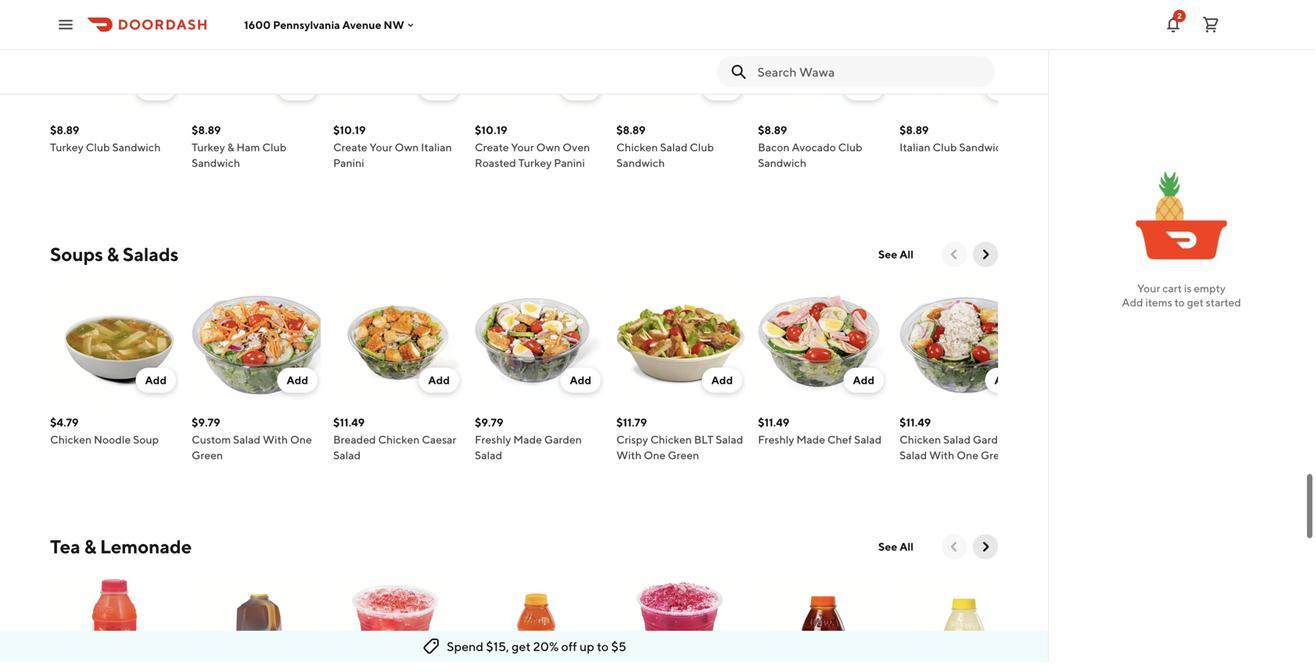 Task type: describe. For each thing, give the bounding box(es) containing it.
1600
[[244, 18, 271, 31]]

items
[[1146, 296, 1173, 309]]

0 horizontal spatial get
[[512, 640, 531, 654]]

started
[[1206, 296, 1241, 309]]

soups & salads link
[[50, 242, 179, 267]]

tea
[[50, 536, 80, 558]]

breaded
[[333, 433, 376, 446]]

$11.79 crispy chicken blt salad with one green
[[617, 416, 743, 462]]

add for $11.49 breaded chicken caesar salad
[[428, 374, 450, 387]]

turkey for turkey & ham club sandwich
[[192, 141, 225, 154]]

to for up
[[597, 640, 609, 654]]

$10.19 create your own italian panini
[[333, 124, 452, 169]]

panini inside $10.19 create your own italian panini
[[333, 156, 364, 169]]

see all link for tea & lemonade
[[869, 535, 923, 560]]

all for soups & salads
[[900, 248, 914, 261]]

previous button of carousel image
[[947, 247, 962, 262]]

green for crispy chicken blt salad with one green
[[668, 449, 699, 462]]

$11.49 chicken salad garden salad with one green
[[900, 416, 1012, 462]]

chicken inside the $11.49 breaded chicken caesar salad
[[378, 433, 420, 446]]

$9.79 custom salad with one green
[[192, 416, 312, 462]]

wawa white peach lemonade bottle (16 oz) image
[[475, 572, 604, 663]]

$10.19 for $10.19 create your own oven roasted turkey panini
[[475, 124, 507, 137]]

freshly for $11.49
[[758, 433, 794, 446]]

your cart is empty add items to get started
[[1122, 282, 1241, 309]]

off
[[561, 640, 577, 654]]

add inside your cart is empty add items to get started
[[1122, 296, 1143, 309]]

blt
[[694, 433, 714, 446]]

club inside $8.89 turkey club sandwich
[[86, 141, 110, 154]]

add for $8.89 bacon avocado club sandwich
[[853, 81, 875, 94]]

$15,
[[486, 640, 509, 654]]

lemonade
[[100, 536, 192, 558]]

add for $10.19 create your own italian panini
[[428, 81, 450, 94]]

with inside '$9.79 custom salad with one green'
[[263, 433, 288, 446]]

one for crispy chicken blt salad with one green
[[644, 449, 666, 462]]

$8.89 chicken salad club sandwich
[[617, 124, 714, 169]]

green inside '$9.79 custom salad with one green'
[[192, 449, 223, 462]]

is
[[1184, 282, 1192, 295]]

$10.19 for $10.19 create your own italian panini
[[333, 124, 366, 137]]

garden for freshly made garden salad
[[544, 433, 582, 446]]

salad inside $11.49 freshly made chef salad
[[854, 433, 882, 446]]

see all for tea & lemonade
[[878, 541, 914, 554]]

add for $8.89 italian club sandwich
[[995, 81, 1016, 94]]

see all link for soups & salads
[[869, 242, 923, 267]]

$8.89 italian club sandwich
[[900, 124, 1008, 154]]

your inside your cart is empty add items to get started
[[1138, 282, 1161, 295]]

add for $8.89 turkey club sandwich
[[145, 81, 167, 94]]

$4.79
[[50, 416, 79, 429]]

$11.79
[[617, 416, 647, 429]]

add for $10.19 create your own oven roasted turkey panini
[[570, 81, 591, 94]]

next button of carousel image for soups & salads
[[978, 247, 994, 262]]

$11.49 for $11.49 breaded chicken caesar salad
[[333, 416, 365, 429]]

$8.89 for $8.89 italian club sandwich
[[900, 124, 929, 137]]

sandwich inside $8.89 italian club sandwich
[[959, 141, 1008, 154]]

all for tea & lemonade
[[900, 541, 914, 554]]

wawa peach tea bottle (16 oz) image
[[758, 572, 887, 663]]

add for $8.89 turkey & ham club sandwich
[[287, 81, 308, 94]]

breaded chicken caesar salad image
[[333, 280, 462, 409]]

add for $9.79 freshly made garden salad
[[570, 374, 591, 387]]

add for $11.79 crispy chicken blt salad with one green
[[711, 374, 733, 387]]

open menu image
[[56, 15, 75, 34]]

chicken salad garden salad with one green image
[[900, 280, 1029, 409]]

one inside '$9.79 custom salad with one green'
[[290, 433, 312, 446]]

made for chef
[[797, 433, 825, 446]]

$11.49 freshly made chef salad
[[758, 416, 882, 446]]

freshly made garden salad image
[[475, 280, 604, 409]]

turkey for turkey club sandwich
[[50, 141, 84, 154]]

panini inside $10.19 create your own oven roasted turkey panini
[[554, 156, 585, 169]]

roasted
[[475, 156, 516, 169]]

$9.79 freshly made garden salad
[[475, 416, 582, 462]]

create for roasted
[[475, 141, 509, 154]]

salads
[[123, 243, 179, 266]]

$8.89 for $8.89 turkey & ham club sandwich
[[192, 124, 221, 137]]

salad inside $8.89 chicken salad club sandwich
[[660, 141, 688, 154]]

tea & lemonade
[[50, 536, 192, 558]]

custom
[[192, 433, 231, 446]]

club inside the $8.89 turkey & ham club sandwich
[[262, 141, 287, 154]]

$4.79 chicken noodle soup
[[50, 416, 159, 446]]

up
[[580, 640, 595, 654]]

avocado
[[792, 141, 836, 154]]

previous button of carousel image
[[947, 539, 962, 555]]



Task type: locate. For each thing, give the bounding box(es) containing it.
2 horizontal spatial turkey
[[518, 156, 552, 169]]

italian club sandwich image
[[900, 0, 1029, 116]]

$9.79 for $9.79 freshly made garden salad
[[475, 416, 504, 429]]

1 horizontal spatial freshly
[[758, 433, 794, 446]]

freshly for $9.79
[[475, 433, 511, 446]]

own inside $10.19 create your own italian panini
[[395, 141, 419, 154]]

0 horizontal spatial create
[[333, 141, 367, 154]]

one
[[290, 433, 312, 446], [644, 449, 666, 462], [957, 449, 979, 462]]

1 garden from the left
[[544, 433, 582, 446]]

wawa iced lemon tea drink bottle (1/2 gal) image
[[192, 572, 321, 663]]

all left previous button of carousel image
[[900, 248, 914, 261]]

$10.19
[[333, 124, 366, 137], [475, 124, 507, 137]]

salad inside $11.79 crispy chicken blt salad with one green
[[716, 433, 743, 446]]

2 $11.49 from the left
[[758, 416, 790, 429]]

$10.19 inside $10.19 create your own oven roasted turkey panini
[[475, 124, 507, 137]]

made inside $9.79 freshly made garden salad
[[513, 433, 542, 446]]

see all link left previous button of carousel icon at bottom right
[[869, 535, 923, 560]]

1 horizontal spatial $11.49
[[758, 416, 790, 429]]

freshly
[[475, 433, 511, 446], [758, 433, 794, 446]]

cart
[[1163, 282, 1182, 295]]

chicken salad club sandwich image
[[617, 0, 746, 116]]

$9.79 inside $9.79 freshly made garden salad
[[475, 416, 504, 429]]

&
[[227, 141, 234, 154], [107, 243, 119, 266], [84, 536, 96, 558]]

2 see all from the top
[[878, 541, 914, 554]]

0 horizontal spatial own
[[395, 141, 419, 154]]

& right the tea
[[84, 536, 96, 558]]

own for italian
[[395, 141, 419, 154]]

freshly made chef salad image
[[758, 280, 887, 409]]

turkey inside the $8.89 turkey & ham club sandwich
[[192, 141, 225, 154]]

0 horizontal spatial $10.19
[[333, 124, 366, 137]]

with for chicken salad garden salad with one green
[[929, 449, 955, 462]]

all left previous button of carousel icon at bottom right
[[900, 541, 914, 554]]

to right up
[[597, 640, 609, 654]]

your inside $10.19 create your own oven roasted turkey panini
[[511, 141, 534, 154]]

0 horizontal spatial italian
[[421, 141, 452, 154]]

chicken inside $4.79 chicken noodle soup
[[50, 433, 92, 446]]

$8.89 inside $8.89 italian club sandwich
[[900, 124, 929, 137]]

see
[[878, 248, 898, 261], [878, 541, 898, 554]]

1 vertical spatial see all link
[[869, 535, 923, 560]]

1 horizontal spatial $10.19
[[475, 124, 507, 137]]

salad
[[660, 141, 688, 154], [233, 433, 261, 446], [716, 433, 743, 446], [854, 433, 882, 446], [943, 433, 971, 446], [333, 449, 361, 462], [475, 449, 502, 462], [900, 449, 927, 462]]

$8.89 inside $8.89 chicken salad club sandwich
[[617, 124, 646, 137]]

2 italian from the left
[[900, 141, 931, 154]]

wawa lemonade strawberry bottle (16 oz) image
[[50, 572, 179, 663]]

next button of carousel image
[[978, 247, 994, 262], [978, 539, 994, 555]]

notification bell image
[[1164, 15, 1183, 34]]

chicken
[[617, 141, 658, 154], [50, 433, 92, 446], [378, 433, 420, 446], [651, 433, 692, 446], [900, 433, 941, 446]]

2 horizontal spatial with
[[929, 449, 955, 462]]

crispy
[[617, 433, 648, 446]]

1 horizontal spatial &
[[107, 243, 119, 266]]

$8.89 inside the $8.89 bacon avocado club sandwich
[[758, 124, 787, 137]]

& inside tea & lemonade link
[[84, 536, 96, 558]]

1 horizontal spatial with
[[617, 449, 642, 462]]

0 horizontal spatial panini
[[333, 156, 364, 169]]

2 freshly from the left
[[758, 433, 794, 446]]

1 made from the left
[[513, 433, 542, 446]]

2 see all link from the top
[[869, 535, 923, 560]]

avenue
[[342, 18, 381, 31]]

get right $15,
[[512, 640, 531, 654]]

3 $11.49 from the left
[[900, 416, 931, 429]]

& for salads
[[107, 243, 119, 266]]

$8.89 bacon avocado club sandwich
[[758, 124, 863, 169]]

1 horizontal spatial own
[[536, 141, 560, 154]]

1 see all link from the top
[[869, 242, 923, 267]]

with inside $11.79 crispy chicken blt salad with one green
[[617, 449, 642, 462]]

to
[[1175, 296, 1185, 309], [597, 640, 609, 654]]

iced berry dragon fruit with green tea image
[[617, 572, 746, 663]]

italian inside $10.19 create your own italian panini
[[421, 141, 452, 154]]

own for oven
[[536, 141, 560, 154]]

garden
[[544, 433, 582, 446], [973, 433, 1011, 446]]

create your own oven roasted turkey panini image
[[475, 0, 604, 116]]

2 garden from the left
[[973, 433, 1011, 446]]

1 horizontal spatial panini
[[554, 156, 585, 169]]

to for items
[[1175, 296, 1185, 309]]

3 green from the left
[[981, 449, 1012, 462]]

$11.49 for $11.49 freshly made chef salad
[[758, 416, 790, 429]]

your
[[370, 141, 393, 154], [511, 141, 534, 154], [1138, 282, 1161, 295]]

1 horizontal spatial turkey
[[192, 141, 225, 154]]

1600 pennsylvania avenue nw button
[[244, 18, 417, 31]]

2 all from the top
[[900, 541, 914, 554]]

0 vertical spatial see all
[[878, 248, 914, 261]]

bacon
[[758, 141, 790, 154]]

add for $9.79 custom salad with one green
[[287, 374, 308, 387]]

& right soups
[[107, 243, 119, 266]]

club
[[86, 141, 110, 154], [262, 141, 287, 154], [690, 141, 714, 154], [838, 141, 863, 154], [933, 141, 957, 154]]

see all left previous button of carousel icon at bottom right
[[878, 541, 914, 554]]

1 horizontal spatial get
[[1187, 296, 1204, 309]]

club inside $8.89 chicken salad club sandwich
[[690, 141, 714, 154]]

garden for chicken salad garden salad with one green
[[973, 433, 1011, 446]]

2 create from the left
[[475, 141, 509, 154]]

create inside $10.19 create your own italian panini
[[333, 141, 367, 154]]

your for roasted
[[511, 141, 534, 154]]

1 $9.79 from the left
[[192, 416, 220, 429]]

with
[[263, 433, 288, 446], [617, 449, 642, 462], [929, 449, 955, 462]]

2
[[1178, 11, 1182, 20]]

1 horizontal spatial made
[[797, 433, 825, 446]]

4 club from the left
[[838, 141, 863, 154]]

1 horizontal spatial to
[[1175, 296, 1185, 309]]

1 all from the top
[[900, 248, 914, 261]]

20%
[[533, 640, 559, 654]]

soup
[[133, 433, 159, 446]]

$10.19 create your own oven roasted turkey panini
[[475, 124, 590, 169]]

turkey club sandwich image
[[50, 0, 179, 116]]

0 horizontal spatial made
[[513, 433, 542, 446]]

see all left previous button of carousel image
[[878, 248, 914, 261]]

salad inside the $11.49 breaded chicken caesar salad
[[333, 449, 361, 462]]

$8.89 for $8.89 chicken salad club sandwich
[[617, 124, 646, 137]]

sandwich inside $8.89 turkey club sandwich
[[112, 141, 161, 154]]

$8.89 turkey club sandwich
[[50, 124, 161, 154]]

0 horizontal spatial green
[[192, 449, 223, 462]]

2 $10.19 from the left
[[475, 124, 507, 137]]

2 panini from the left
[[554, 156, 585, 169]]

$11.49 breaded chicken caesar salad
[[333, 416, 456, 462]]

1 club from the left
[[86, 141, 110, 154]]

4 $8.89 from the left
[[758, 124, 787, 137]]

2 $8.89 from the left
[[192, 124, 221, 137]]

create for panini
[[333, 141, 367, 154]]

0 vertical spatial &
[[227, 141, 234, 154]]

add for $11.49 freshly made chef salad
[[853, 374, 875, 387]]

wawa gallon lemonade bottle (16 oz) image
[[900, 572, 1029, 663]]

made inside $11.49 freshly made chef salad
[[797, 433, 825, 446]]

2 own from the left
[[536, 141, 560, 154]]

1 vertical spatial to
[[597, 640, 609, 654]]

1 see from the top
[[878, 248, 898, 261]]

create inside $10.19 create your own oven roasted turkey panini
[[475, 141, 509, 154]]

2 see from the top
[[878, 541, 898, 554]]

1 $8.89 from the left
[[50, 124, 79, 137]]

get
[[1187, 296, 1204, 309], [512, 640, 531, 654]]

1 horizontal spatial one
[[644, 449, 666, 462]]

$8.89 for $8.89 turkey club sandwich
[[50, 124, 79, 137]]

chicken inside $8.89 chicken salad club sandwich
[[617, 141, 658, 154]]

5 club from the left
[[933, 141, 957, 154]]

all
[[900, 248, 914, 261], [900, 541, 914, 554]]

next button of carousel image for tea & lemonade
[[978, 539, 994, 555]]

2 vertical spatial &
[[84, 536, 96, 558]]

freshly right caesar
[[475, 433, 511, 446]]

crispy chicken blt salad with one green image
[[617, 280, 746, 409]]

freshly inside $11.49 freshly made chef salad
[[758, 433, 794, 446]]

0 vertical spatial to
[[1175, 296, 1185, 309]]

2 horizontal spatial green
[[981, 449, 1012, 462]]

1 horizontal spatial $9.79
[[475, 416, 504, 429]]

turkey inside $8.89 turkey club sandwich
[[50, 141, 84, 154]]

1 vertical spatial &
[[107, 243, 119, 266]]

chicken for $4.79
[[50, 433, 92, 446]]

sandwich inside the $8.89 turkey & ham club sandwich
[[192, 156, 240, 169]]

club inside $8.89 italian club sandwich
[[933, 141, 957, 154]]

chicken inside $11.49 chicken salad garden salad with one green
[[900, 433, 941, 446]]

2 horizontal spatial &
[[227, 141, 234, 154]]

0 vertical spatial see
[[878, 248, 898, 261]]

chicken for $11.49
[[900, 433, 941, 446]]

iced berry passion fruit with green tea image
[[333, 572, 462, 663]]

see left previous button of carousel image
[[878, 248, 898, 261]]

0 horizontal spatial to
[[597, 640, 609, 654]]

0 vertical spatial next button of carousel image
[[978, 247, 994, 262]]

add button
[[136, 75, 176, 101], [136, 75, 176, 101], [277, 75, 318, 101], [277, 75, 318, 101], [419, 75, 459, 101], [419, 75, 459, 101], [560, 75, 601, 101], [560, 75, 601, 101], [702, 75, 742, 101], [702, 75, 742, 101], [844, 75, 884, 101], [844, 75, 884, 101], [985, 75, 1026, 101], [985, 75, 1026, 101], [136, 368, 176, 393], [136, 368, 176, 393], [277, 368, 318, 393], [277, 368, 318, 393], [419, 368, 459, 393], [419, 368, 459, 393], [560, 368, 601, 393], [560, 368, 601, 393], [702, 368, 742, 393], [702, 368, 742, 393], [844, 368, 884, 393], [844, 368, 884, 393], [985, 368, 1026, 393], [985, 368, 1026, 393]]

1 italian from the left
[[421, 141, 452, 154]]

$8.89 for $8.89 bacon avocado club sandwich
[[758, 124, 787, 137]]

1 vertical spatial next button of carousel image
[[978, 539, 994, 555]]

1 vertical spatial all
[[900, 541, 914, 554]]

one for chicken salad garden salad with one green
[[957, 449, 979, 462]]

5 $8.89 from the left
[[900, 124, 929, 137]]

0 vertical spatial see all link
[[869, 242, 923, 267]]

2 made from the left
[[797, 433, 825, 446]]

2 horizontal spatial one
[[957, 449, 979, 462]]

oven
[[563, 141, 590, 154]]

turkey inside $10.19 create your own oven roasted turkey panini
[[518, 156, 552, 169]]

garden inside $9.79 freshly made garden salad
[[544, 433, 582, 446]]

1 $11.49 from the left
[[333, 416, 365, 429]]

0 horizontal spatial one
[[290, 433, 312, 446]]

1 horizontal spatial your
[[511, 141, 534, 154]]

get down is in the right of the page
[[1187, 296, 1204, 309]]

& inside soups & salads link
[[107, 243, 119, 266]]

1 freshly from the left
[[475, 433, 511, 446]]

spend
[[447, 640, 484, 654]]

garden inside $11.49 chicken salad garden salad with one green
[[973, 433, 1011, 446]]

see all
[[878, 248, 914, 261], [878, 541, 914, 554]]

to inside your cart is empty add items to get started
[[1175, 296, 1185, 309]]

1 vertical spatial see
[[878, 541, 898, 554]]

0 items, open order cart image
[[1202, 15, 1220, 34]]

$9.79
[[192, 416, 220, 429], [475, 416, 504, 429]]

3 $8.89 from the left
[[617, 124, 646, 137]]

bacon avocado club sandwich image
[[758, 0, 887, 116]]

$11.49 for $11.49 chicken salad garden salad with one green
[[900, 416, 931, 429]]

Search Wawa search field
[[758, 63, 983, 81]]

green inside $11.49 chicken salad garden salad with one green
[[981, 449, 1012, 462]]

1 green from the left
[[192, 449, 223, 462]]

1600 pennsylvania avenue nw
[[244, 18, 404, 31]]

turkey & ham club sandwich image
[[192, 0, 321, 116]]

1 horizontal spatial italian
[[900, 141, 931, 154]]

one inside $11.79 crispy chicken blt salad with one green
[[644, 449, 666, 462]]

2 green from the left
[[668, 449, 699, 462]]

0 horizontal spatial your
[[370, 141, 393, 154]]

own inside $10.19 create your own oven roasted turkey panini
[[536, 141, 560, 154]]

made
[[513, 433, 542, 446], [797, 433, 825, 446]]

add for $8.89 chicken salad club sandwich
[[711, 81, 733, 94]]

next button of carousel image right previous button of carousel icon at bottom right
[[978, 539, 994, 555]]

& inside the $8.89 turkey & ham club sandwich
[[227, 141, 234, 154]]

with inside $11.49 chicken salad garden salad with one green
[[929, 449, 955, 462]]

your for panini
[[370, 141, 393, 154]]

green
[[192, 449, 223, 462], [668, 449, 699, 462], [981, 449, 1012, 462]]

1 horizontal spatial garden
[[973, 433, 1011, 446]]

freshly inside $9.79 freshly made garden salad
[[475, 433, 511, 446]]

nw
[[384, 18, 404, 31]]

create
[[333, 141, 367, 154], [475, 141, 509, 154]]

1 vertical spatial get
[[512, 640, 531, 654]]

caesar
[[422, 433, 456, 446]]

0 vertical spatial all
[[900, 248, 914, 261]]

panini
[[333, 156, 364, 169], [554, 156, 585, 169]]

1 next button of carousel image from the top
[[978, 247, 994, 262]]

see left previous button of carousel icon at bottom right
[[878, 541, 898, 554]]

$11.49 inside $11.49 freshly made chef salad
[[758, 416, 790, 429]]

0 horizontal spatial with
[[263, 433, 288, 446]]

add
[[145, 81, 167, 94], [287, 81, 308, 94], [428, 81, 450, 94], [570, 81, 591, 94], [711, 81, 733, 94], [853, 81, 875, 94], [995, 81, 1016, 94], [1122, 296, 1143, 309], [145, 374, 167, 387], [287, 374, 308, 387], [428, 374, 450, 387], [570, 374, 591, 387], [711, 374, 733, 387], [853, 374, 875, 387], [995, 374, 1016, 387]]

salad inside '$9.79 custom salad with one green'
[[233, 433, 261, 446]]

add for $4.79 chicken noodle soup
[[145, 374, 167, 387]]

noodle
[[94, 433, 131, 446]]

$9.79 for $9.79 custom salad with one green
[[192, 416, 220, 429]]

$10.19 inside $10.19 create your own italian panini
[[333, 124, 366, 137]]

next button of carousel image right previous button of carousel image
[[978, 247, 994, 262]]

2 club from the left
[[262, 141, 287, 154]]

0 vertical spatial get
[[1187, 296, 1204, 309]]

green for chicken salad garden salad with one green
[[981, 449, 1012, 462]]

$11.49
[[333, 416, 365, 429], [758, 416, 790, 429], [900, 416, 931, 429]]

made for garden
[[513, 433, 542, 446]]

to down the cart
[[1175, 296, 1185, 309]]

chicken inside $11.79 crispy chicken blt salad with one green
[[651, 433, 692, 446]]

pennsylvania
[[273, 18, 340, 31]]

sandwich
[[112, 141, 161, 154], [959, 141, 1008, 154], [192, 156, 240, 169], [617, 156, 665, 169], [758, 156, 807, 169]]

0 horizontal spatial $11.49
[[333, 416, 365, 429]]

1 vertical spatial see all
[[878, 541, 914, 554]]

2 next button of carousel image from the top
[[978, 539, 994, 555]]

2 $9.79 from the left
[[475, 416, 504, 429]]

$8.89
[[50, 124, 79, 137], [192, 124, 221, 137], [617, 124, 646, 137], [758, 124, 787, 137], [900, 124, 929, 137]]

your inside $10.19 create your own italian panini
[[370, 141, 393, 154]]

3 club from the left
[[690, 141, 714, 154]]

see all for soups & salads
[[878, 248, 914, 261]]

sandwich inside the $8.89 bacon avocado club sandwich
[[758, 156, 807, 169]]

spend $15, get 20% off up to $5
[[447, 640, 627, 654]]

own
[[395, 141, 419, 154], [536, 141, 560, 154]]

with for crispy chicken blt salad with one green
[[617, 449, 642, 462]]

soups
[[50, 243, 103, 266]]

2 horizontal spatial $11.49
[[900, 416, 931, 429]]

see all link left previous button of carousel image
[[869, 242, 923, 267]]

1 $10.19 from the left
[[333, 124, 366, 137]]

soups & salads
[[50, 243, 179, 266]]

1 horizontal spatial green
[[668, 449, 699, 462]]

$5
[[611, 640, 627, 654]]

0 horizontal spatial turkey
[[50, 141, 84, 154]]

$8.89 turkey & ham club sandwich
[[192, 124, 287, 169]]

one inside $11.49 chicken salad garden salad with one green
[[957, 449, 979, 462]]

chicken noodle soup image
[[50, 280, 179, 409]]

1 own from the left
[[395, 141, 419, 154]]

1 create from the left
[[333, 141, 367, 154]]

see all link
[[869, 242, 923, 267], [869, 535, 923, 560]]

club inside the $8.89 bacon avocado club sandwich
[[838, 141, 863, 154]]

tea & lemonade link
[[50, 535, 192, 560]]

see for salads
[[878, 248, 898, 261]]

1 horizontal spatial create
[[475, 141, 509, 154]]

custom salad with one green image
[[192, 280, 321, 409]]

chicken for $8.89
[[617, 141, 658, 154]]

$9.79 inside '$9.79 custom salad with one green'
[[192, 416, 220, 429]]

see for lemonade
[[878, 541, 898, 554]]

italian
[[421, 141, 452, 154], [900, 141, 931, 154]]

& for lemonade
[[84, 536, 96, 558]]

$8.89 inside the $8.89 turkey & ham club sandwich
[[192, 124, 221, 137]]

green inside $11.79 crispy chicken blt salad with one green
[[668, 449, 699, 462]]

0 horizontal spatial $9.79
[[192, 416, 220, 429]]

freshly left chef at the bottom right of the page
[[758, 433, 794, 446]]

$11.49 inside the $11.49 breaded chicken caesar salad
[[333, 416, 365, 429]]

1 panini from the left
[[333, 156, 364, 169]]

get inside your cart is empty add items to get started
[[1187, 296, 1204, 309]]

1 see all from the top
[[878, 248, 914, 261]]

2 horizontal spatial your
[[1138, 282, 1161, 295]]

ham
[[237, 141, 260, 154]]

empty
[[1194, 282, 1226, 295]]

$8.89 inside $8.89 turkey club sandwich
[[50, 124, 79, 137]]

salad inside $9.79 freshly made garden salad
[[475, 449, 502, 462]]

$11.49 inside $11.49 chicken salad garden salad with one green
[[900, 416, 931, 429]]

0 horizontal spatial garden
[[544, 433, 582, 446]]

0 horizontal spatial freshly
[[475, 433, 511, 446]]

turkey
[[50, 141, 84, 154], [192, 141, 225, 154], [518, 156, 552, 169]]

sandwich inside $8.89 chicken salad club sandwich
[[617, 156, 665, 169]]

0 horizontal spatial &
[[84, 536, 96, 558]]

create your own italian panini image
[[333, 0, 462, 116]]

italian inside $8.89 italian club sandwich
[[900, 141, 931, 154]]

chef
[[828, 433, 852, 446]]

& left ham
[[227, 141, 234, 154]]

add for $11.49 chicken salad garden salad with one green
[[995, 374, 1016, 387]]



Task type: vqa. For each thing, say whether or not it's contained in the screenshot.


